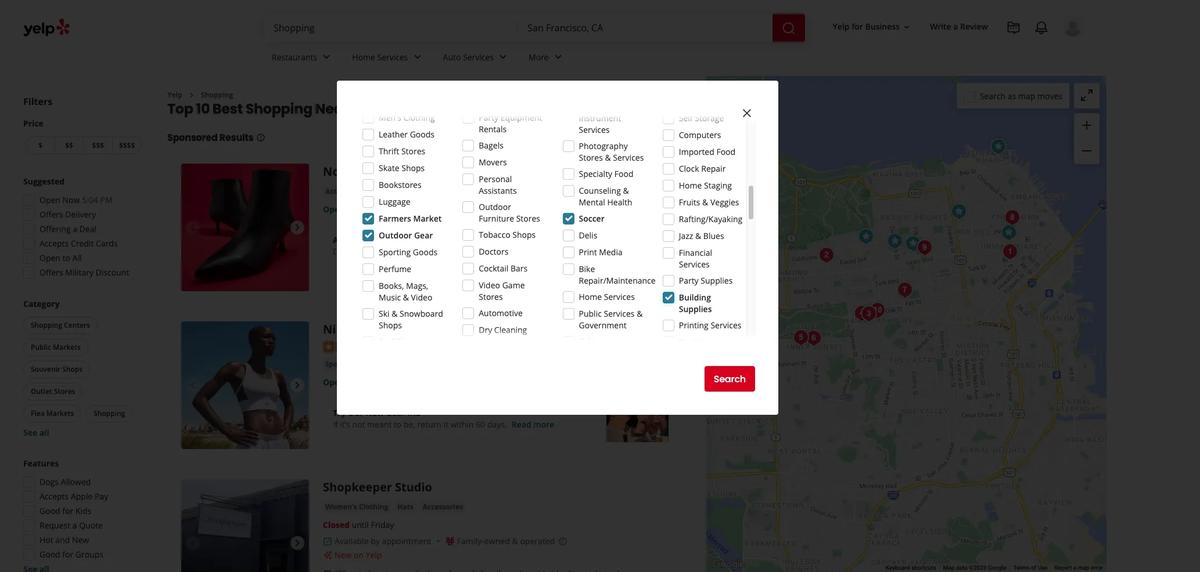 Task type: describe. For each thing, give the bounding box(es) containing it.
food for specialty food
[[615, 168, 634, 180]]

outdoor for outdoor furniture stores
[[479, 202, 511, 213]]

good for good for kids
[[40, 506, 60, 517]]

sporting inside button
[[325, 360, 355, 369]]

stores for photography stores & services
[[579, 152, 603, 163]]

& inside "ski & snowboard shops"
[[392, 309, 398, 320]]

more inside 'try our new gear irl if it's not meant to be, return it within 60 days. read more'
[[534, 419, 555, 430]]

financial
[[679, 248, 712, 259]]

sunglasses link
[[373, 186, 415, 198]]

storage
[[695, 113, 724, 124]]

specialty
[[579, 168, 612, 180]]

supplies for building supplies
[[679, 304, 712, 315]]

0 horizontal spatial to
[[62, 253, 70, 264]]

a for review
[[954, 21, 958, 32]]

services up francisco,
[[377, 51, 408, 63]]

for for groups
[[62, 550, 73, 561]]

group containing suggested
[[20, 176, 144, 282]]

hot
[[40, 535, 53, 546]]

cards
[[96, 238, 118, 249]]

fruits & veggies
[[679, 197, 739, 208]]

new inside 'try our new gear irl if it's not meant to be, return it within 60 days. read more'
[[366, 408, 384, 419]]

stores for thrift stores
[[401, 146, 425, 157]]

previous image for shopkeeper studio
[[186, 537, 200, 551]]

button down image
[[854, 225, 878, 248]]

surf for surf schools
[[679, 337, 695, 348]]

stores inside outdoor furniture stores
[[516, 213, 540, 224]]

0 horizontal spatial nike san francisco image
[[181, 322, 309, 450]]

category
[[23, 299, 60, 310]]

offers military discount
[[40, 267, 129, 278]]

gear inside 'try our new gear irl if it's not meant to be, return it within 60 days. read more'
[[386, 408, 405, 419]]

map
[[943, 565, 955, 572]]

$ button
[[26, 137, 54, 155]]

souvenir shops
[[31, 365, 83, 375]]

0 horizontal spatial accessories link
[[323, 186, 368, 198]]

food for imported food
[[717, 146, 736, 157]]

data
[[956, 565, 968, 572]]

books,
[[379, 281, 404, 292]]

and inside group
[[55, 535, 70, 546]]

photography stores & services
[[579, 141, 644, 163]]

hats button
[[395, 502, 416, 514]]

open for now
[[40, 195, 60, 206]]

services right auto
[[463, 51, 494, 63]]

the love of ganesha image
[[857, 302, 881, 326]]

shoe stores link
[[420, 186, 465, 198]]

by
[[371, 537, 380, 548]]

good for kids
[[40, 506, 91, 517]]

& inside photography stores & services
[[605, 152, 611, 163]]

until for shopkeeper
[[352, 520, 369, 531]]

clock repair
[[679, 163, 726, 174]]

furniture
[[479, 213, 514, 224]]

tobacco shops
[[479, 229, 536, 241]]

she her image
[[901, 232, 925, 255]]

offers for offers delivery
[[40, 209, 63, 220]]

surf shop
[[379, 336, 416, 347]]

dolce
[[333, 247, 354, 258]]

offers for offers military discount
[[40, 267, 63, 278]]

more inside amazing gifts under $50 dolce vita, adidas and kate spade new york. read more
[[528, 247, 549, 258]]

men's
[[379, 112, 401, 123]]

24 chevron down v2 image for more
[[551, 50, 565, 64]]

return
[[417, 419, 441, 430]]

rare device image
[[893, 279, 917, 302]]

report a map error
[[1055, 565, 1103, 572]]

clothing for men's clothing
[[404, 112, 435, 123]]

& right jazz
[[695, 231, 701, 242]]

a for map
[[1074, 565, 1077, 572]]

meant
[[367, 419, 392, 430]]

daly
[[428, 164, 453, 180]]

books, mags, music & video
[[379, 281, 432, 303]]

san francisco mercantile image
[[850, 302, 874, 325]]

$$$ button
[[83, 137, 112, 155]]

good for good for groups
[[40, 550, 60, 561]]

9:00
[[366, 204, 382, 215]]

shopping button
[[86, 406, 133, 423]]

open now 5:04 pm
[[40, 195, 112, 206]]

flea
[[31, 409, 45, 419]]

credit
[[71, 238, 94, 249]]

& right 'fruits'
[[702, 197, 708, 208]]

open to all
[[40, 253, 82, 264]]

& right the 'owned'
[[512, 537, 518, 548]]

search image
[[782, 21, 796, 35]]

as
[[1008, 90, 1016, 101]]

$$$$
[[119, 141, 135, 150]]

map for moves
[[1018, 90, 1036, 101]]

farmers market
[[379, 213, 442, 224]]

if
[[333, 419, 338, 430]]

skate shops
[[379, 163, 425, 174]]

nordstrom
[[323, 164, 387, 180]]

instrument
[[579, 113, 621, 124]]

3 star rating image
[[323, 342, 386, 353]]

equipment
[[501, 112, 542, 123]]

shopkeeper studio link
[[323, 480, 432, 496]]

bike repair/maintenance
[[579, 264, 656, 286]]

city
[[456, 164, 479, 180]]

next image
[[291, 379, 304, 393]]

cocktail bars
[[479, 263, 528, 274]]

dry
[[479, 325, 492, 336]]

nike san francisco
[[323, 322, 432, 338]]

try our new gear irl if it's not meant to be, return it within 60 days. read more
[[333, 408, 555, 430]]

shopping centers button
[[23, 317, 98, 335]]

ski
[[379, 309, 390, 320]]

good for groups
[[40, 550, 103, 561]]

16 family owned v2 image
[[446, 538, 455, 547]]

home inside business categories element
[[352, 51, 375, 63]]

map region
[[627, 0, 1200, 573]]

thrift stores
[[379, 146, 425, 157]]

video inside books, mags, music & video
[[411, 292, 432, 303]]

shopping right 16 chevron right v2 image
[[201, 90, 233, 100]]

a for deal
[[73, 224, 77, 235]]

shopping link
[[201, 90, 233, 100]]

blues
[[704, 231, 724, 242]]

a for quote
[[72, 521, 77, 532]]

terms of use link
[[1014, 565, 1048, 572]]

outdoor for outdoor gear
[[379, 230, 412, 241]]

& inside books, mags, music & video
[[403, 292, 409, 303]]

the san francisco sock market at pier 39 image
[[987, 135, 1010, 158]]

use
[[1038, 565, 1048, 572]]

nordstrom rack - daly city link
[[323, 164, 479, 180]]

16 available by appointment v2 image
[[323, 538, 332, 547]]

delis
[[579, 230, 597, 241]]

yelp for yelp link on the top left of page
[[167, 90, 182, 100]]

rack
[[390, 164, 418, 180]]

3.0 (252 reviews)
[[390, 341, 454, 352]]

mags,
[[406, 281, 428, 292]]

rafting/kayaking
[[679, 214, 743, 225]]

computers
[[679, 130, 721, 141]]

open for to
[[40, 253, 60, 264]]

groups
[[75, 550, 103, 561]]

services down repair/maintenance
[[604, 292, 635, 303]]

2 vertical spatial home
[[579, 292, 602, 303]]

family-
[[457, 537, 484, 548]]

assistants
[[479, 185, 517, 196]]

16 info v2 image
[[256, 133, 265, 143]]

doctors
[[479, 246, 509, 257]]

ski & snowboard shops
[[379, 309, 443, 331]]

york.
[[482, 247, 502, 258]]

3.0
[[390, 341, 402, 352]]

slideshow element for nike
[[181, 322, 309, 450]]

services inside photography stores & services
[[613, 152, 644, 163]]

hats link
[[395, 502, 416, 514]]

slideshow element for nordstrom
[[181, 164, 309, 292]]

search for search
[[714, 373, 746, 386]]

open for until
[[323, 204, 345, 215]]

24 chevron down v2 image for home services
[[411, 50, 424, 64]]

hats
[[398, 503, 414, 513]]

16 chevron right v2 image
[[187, 91, 196, 100]]

new on yelp
[[335, 550, 382, 561]]

shopping inside button
[[94, 409, 125, 419]]

self
[[679, 113, 693, 124]]

shopkeeper studio image
[[181, 480, 309, 573]]

repair
[[701, 163, 726, 174]]

dogs allowed
[[40, 477, 91, 488]]

shopping inside button
[[31, 321, 62, 331]]

goods inside button
[[357, 360, 378, 369]]

leather goods
[[379, 129, 435, 140]]

westfield san francisco centre image
[[998, 240, 1022, 263]]

stores inside video game stores
[[479, 292, 503, 303]]

user actions element
[[824, 15, 1100, 86]]

accepts for accepts credit cards
[[40, 238, 69, 249]]

home staging
[[679, 180, 732, 191]]

irl
[[408, 408, 420, 419]]

new inside amazing gifts under $50 dolce vita, adidas and kate spade new york. read more
[[463, 247, 480, 258]]

1 horizontal spatial nike san francisco image
[[997, 221, 1021, 244]]

tobacco
[[479, 229, 510, 241]]

$
[[38, 141, 42, 150]]

staging
[[704, 180, 732, 191]]

zoom out image
[[1080, 144, 1094, 158]]

kids
[[75, 506, 91, 517]]

16 new v2 image
[[323, 552, 332, 561]]

search dialog
[[0, 0, 1200, 573]]

our
[[348, 408, 364, 419]]

google image
[[709, 558, 748, 573]]

public markets
[[31, 343, 81, 353]]

sporting goods inside button
[[325, 360, 378, 369]]

10
[[196, 100, 210, 119]]

surf for surf shop
[[379, 336, 394, 347]]



Task type: vqa. For each thing, say whether or not it's contained in the screenshot.
"Restaurants" Link
yes



Task type: locate. For each thing, give the bounding box(es) containing it.
projects image
[[1007, 21, 1021, 35]]

yelp for business
[[833, 21, 900, 32]]

1 vertical spatial yelp
[[167, 90, 182, 100]]

1 vertical spatial sporting goods
[[325, 360, 378, 369]]

24 chevron down v2 image
[[496, 50, 510, 64], [551, 50, 565, 64]]

1 vertical spatial and
[[55, 535, 70, 546]]

price group
[[23, 118, 144, 157]]

& up the alterations
[[708, 85, 714, 96]]

open left all
[[40, 253, 60, 264]]

open until 9:00 pm
[[323, 204, 396, 215]]

16 speech v2 image
[[323, 571, 332, 573]]

open up amazing
[[323, 204, 345, 215]]

markets right flea
[[46, 409, 74, 419]]

slideshow element
[[181, 164, 309, 292], [181, 322, 309, 450], [181, 480, 309, 573]]

san left men's
[[351, 100, 378, 119]]

clothing inside button
[[359, 503, 388, 513]]

previous image
[[186, 221, 200, 235], [186, 379, 200, 393], [186, 537, 200, 551]]

24 chevron down v2 image for restaurants
[[320, 50, 334, 64]]

print media
[[579, 247, 623, 258]]

shops for souvenir shops
[[62, 365, 83, 375]]

0 horizontal spatial video
[[411, 292, 432, 303]]

24 chevron down v2 image right more
[[551, 50, 565, 64]]

new left york.
[[463, 247, 480, 258]]

new up meant
[[366, 408, 384, 419]]

2 vertical spatial for
[[62, 550, 73, 561]]

good down hot
[[40, 550, 60, 561]]

allowed
[[61, 477, 91, 488]]

cris consignment image
[[947, 200, 971, 223]]

1 24 chevron down v2 image from the left
[[320, 50, 334, 64]]

goods down 3 star rating image
[[357, 360, 378, 369]]

previous image for nordstrom rack - daly city
[[186, 221, 200, 235]]

gear up 'be,'
[[386, 408, 405, 419]]

1 offers from the top
[[40, 209, 63, 220]]

1 vertical spatial accessories button
[[421, 502, 465, 514]]

features
[[23, 458, 59, 469]]

for for kids
[[62, 506, 73, 517]]

services inside public services & government
[[604, 309, 635, 320]]

24 chevron down v2 image inside home services link
[[411, 50, 424, 64]]

1 next image from the top
[[291, 221, 304, 235]]

1 vertical spatial previous image
[[186, 379, 200, 393]]

1 horizontal spatial pm
[[384, 204, 396, 215]]

women's clothing link
[[323, 502, 391, 514]]

anime pop image
[[1001, 206, 1024, 229]]

party equipment rentals
[[479, 112, 542, 135]]

next image left 16 available by appointment v2 icon
[[291, 537, 304, 551]]

1 vertical spatial party
[[679, 275, 699, 286]]

it's
[[340, 419, 350, 430]]

stores inside photography stores & services
[[579, 152, 603, 163]]

love on haight image
[[866, 299, 889, 322]]

my favorite image
[[802, 327, 825, 350]]

1 horizontal spatial 24 chevron down v2 image
[[551, 50, 565, 64]]

0 vertical spatial next image
[[291, 221, 304, 235]]

shopping
[[201, 90, 233, 100], [246, 100, 312, 119], [31, 321, 62, 331], [94, 409, 125, 419]]

1 vertical spatial goods
[[413, 247, 438, 258]]

public inside public services & government
[[579, 309, 602, 320]]

public inside button
[[31, 343, 51, 353]]

all
[[72, 253, 82, 264]]

offers up offering
[[40, 209, 63, 220]]

2 accepts from the top
[[40, 492, 69, 503]]

and right hot
[[55, 535, 70, 546]]

0 vertical spatial accepts
[[40, 238, 69, 249]]

stores up automotive
[[479, 292, 503, 303]]

open down the sporting goods button
[[323, 377, 345, 388]]

available by appointment
[[335, 537, 431, 548]]

stores for outlet stores
[[54, 387, 75, 397]]

0 horizontal spatial search
[[714, 373, 746, 386]]

flea markets
[[31, 409, 74, 419]]

2 vertical spatial previous image
[[186, 537, 200, 551]]

0 horizontal spatial sporting
[[325, 360, 355, 369]]

video inside video game stores
[[479, 280, 500, 291]]

map right as
[[1018, 90, 1036, 101]]

accessories button down nordstrom
[[323, 186, 368, 198]]

0 horizontal spatial food
[[615, 168, 634, 180]]

24 chevron down v2 image right restaurants
[[320, 50, 334, 64]]

None search field
[[264, 14, 807, 42]]

days.
[[487, 419, 507, 430]]

1 vertical spatial good
[[40, 550, 60, 561]]

2 offers from the top
[[40, 267, 63, 278]]

1 vertical spatial for
[[62, 506, 73, 517]]

outdoor furniture stores
[[479, 202, 540, 224]]

gear inside search dialog
[[414, 230, 433, 241]]

1 horizontal spatial to
[[394, 419, 402, 430]]

stores down leather goods
[[401, 146, 425, 157]]

shopping right flea markets
[[94, 409, 125, 419]]

2 vertical spatial goods
[[357, 360, 378, 369]]

outdoor
[[479, 202, 511, 213], [379, 230, 412, 241]]

markets for public markets
[[53, 343, 81, 353]]

services down instrument
[[579, 124, 610, 135]]

to
[[62, 253, 70, 264], [394, 419, 402, 430]]

nordstrom rack - daly city image
[[181, 164, 309, 292]]

gear up kate
[[414, 230, 433, 241]]

to left 'be,'
[[394, 419, 402, 430]]

yelp down by
[[366, 550, 382, 561]]

1 horizontal spatial accessories link
[[421, 502, 465, 514]]

1 vertical spatial home services
[[579, 292, 635, 303]]

2 good from the top
[[40, 550, 60, 561]]

1 vertical spatial video
[[411, 292, 432, 303]]

0 horizontal spatial party
[[479, 112, 499, 123]]

0 vertical spatial accessories
[[325, 187, 366, 197]]

outdoor down the farmers
[[379, 230, 412, 241]]

accessories for accessories link to the right
[[423, 503, 463, 513]]

results
[[219, 132, 254, 145]]

it
[[444, 419, 449, 430]]

2 next image from the top
[[291, 537, 304, 551]]

2 24 chevron down v2 image from the left
[[411, 50, 424, 64]]

party for party supplies
[[679, 275, 699, 286]]

0 vertical spatial food
[[717, 146, 736, 157]]

open down 'suggested' at the left top of page
[[40, 195, 60, 206]]

1 horizontal spatial video
[[479, 280, 500, 291]]

24 chevron down v2 image inside more link
[[551, 50, 565, 64]]

services inside musical instrument services
[[579, 124, 610, 135]]

0 vertical spatial yelp
[[833, 21, 850, 32]]

$$$
[[92, 141, 104, 150]]

sporting down 3 star rating image
[[325, 360, 355, 369]]

food down photography stores & services
[[615, 168, 634, 180]]

shop
[[396, 336, 416, 347]]

party
[[479, 112, 499, 123], [679, 275, 699, 286]]

more right days.
[[534, 419, 555, 430]]

2 horizontal spatial yelp
[[833, 21, 850, 32]]

1 horizontal spatial clothing
[[404, 112, 435, 123]]

public for public services & government
[[579, 309, 602, 320]]

& down repair/maintenance
[[637, 309, 643, 320]]

close image
[[740, 106, 754, 120]]

for inside button
[[852, 21, 863, 32]]

0 horizontal spatial public
[[31, 343, 51, 353]]

accessories link down nordstrom
[[323, 186, 368, 198]]

goods down $50
[[413, 247, 438, 258]]

food up repair
[[717, 146, 736, 157]]

1 vertical spatial to
[[394, 419, 402, 430]]

flea markets button
[[23, 406, 82, 423]]

accessories down nordstrom
[[325, 187, 366, 197]]

stores for shoe stores
[[441, 187, 463, 197]]

new
[[463, 247, 480, 258], [366, 408, 384, 419], [72, 535, 89, 546], [335, 550, 352, 561]]

24 chevron down v2 image right auto services
[[496, 50, 510, 64]]

pm for open until 9:00 pm
[[384, 204, 396, 215]]

1 vertical spatial markets
[[46, 409, 74, 419]]

musical instrument services
[[579, 101, 621, 135]]

hot and new
[[40, 535, 89, 546]]

yelp inside button
[[833, 21, 850, 32]]

sporting inside search dialog
[[379, 247, 411, 258]]

until left 9:00
[[347, 204, 364, 215]]

and
[[402, 247, 416, 258], [55, 535, 70, 546]]

1 horizontal spatial map
[[1078, 565, 1090, 572]]

0 vertical spatial san
[[351, 100, 378, 119]]

markets inside button
[[53, 343, 81, 353]]

a left quote
[[72, 521, 77, 532]]

video game stores
[[479, 280, 525, 303]]

markets inside button
[[46, 409, 74, 419]]

1 horizontal spatial search
[[980, 90, 1006, 101]]

24 chevron down v2 image
[[320, 50, 334, 64], [411, 50, 424, 64]]

read up bars
[[506, 247, 526, 258]]

pm for open now 5:04 pm
[[100, 195, 112, 206]]

home services inside business categories element
[[352, 51, 408, 63]]

stores right shoe
[[441, 187, 463, 197]]

0 vertical spatial goods
[[410, 129, 435, 140]]

new up groups
[[72, 535, 89, 546]]

2 24 chevron down v2 image from the left
[[551, 50, 565, 64]]

1 vertical spatial san
[[353, 322, 374, 338]]

yelp link
[[167, 90, 182, 100]]

2 slideshow element from the top
[[181, 322, 309, 450]]

good up request in the bottom left of the page
[[40, 506, 60, 517]]

map left error
[[1078, 565, 1090, 572]]

sporting goods link
[[323, 359, 380, 371]]

clock
[[679, 163, 699, 174]]

until
[[347, 204, 364, 215], [352, 520, 369, 531]]

0 vertical spatial markets
[[53, 343, 81, 353]]

1 vertical spatial clothing
[[359, 503, 388, 513]]

clothing inside search dialog
[[404, 112, 435, 123]]

shops
[[402, 163, 425, 174], [513, 229, 536, 241], [379, 320, 402, 331], [62, 365, 83, 375]]

offers down open to all
[[40, 267, 63, 278]]

until down women's clothing button
[[352, 520, 369, 531]]

2 vertical spatial yelp
[[366, 550, 382, 561]]

party up rentals
[[479, 112, 499, 123]]

1 horizontal spatial home
[[579, 292, 602, 303]]

cabinetry
[[579, 336, 616, 347]]

party inside party equipment rentals
[[479, 112, 499, 123]]

accessories button for leftmost accessories link
[[323, 186, 368, 198]]

next image left amazing
[[291, 221, 304, 235]]

outdoor inside outdoor furniture stores
[[479, 202, 511, 213]]

& right music
[[403, 292, 409, 303]]

1 vertical spatial map
[[1078, 565, 1090, 572]]

1 vertical spatial sporting
[[325, 360, 355, 369]]

shops for skate shops
[[402, 163, 425, 174]]

& down photography
[[605, 152, 611, 163]]

building supplies
[[679, 292, 712, 315]]

accepts down dogs
[[40, 492, 69, 503]]

0 vertical spatial nike san francisco image
[[997, 221, 1021, 244]]

public for public markets
[[31, 343, 51, 353]]

group containing features
[[20, 458, 144, 573]]

0 vertical spatial home services
[[352, 51, 408, 63]]

& inside counseling & mental health
[[623, 185, 629, 196]]

yelp for yelp for business
[[833, 21, 850, 32]]

write
[[930, 21, 952, 32]]

0 horizontal spatial and
[[55, 535, 70, 546]]

1 vertical spatial search
[[714, 373, 746, 386]]

shops inside "ski & snowboard shops"
[[379, 320, 402, 331]]

zoom in image
[[1080, 118, 1094, 132]]

0 vertical spatial video
[[479, 280, 500, 291]]

0 vertical spatial slideshow element
[[181, 164, 309, 292]]

see
[[23, 428, 37, 439]]

0 horizontal spatial map
[[1018, 90, 1036, 101]]

offers delivery
[[40, 209, 96, 220]]

map for error
[[1078, 565, 1090, 572]]

1 vertical spatial slideshow element
[[181, 322, 309, 450]]

1 good from the top
[[40, 506, 60, 517]]

until for nordstrom
[[347, 204, 364, 215]]

24 chevron down v2 image for auto services
[[496, 50, 510, 64]]

previous image for nike san francisco
[[186, 379, 200, 393]]

mai do - san francisco image
[[913, 236, 936, 259]]

home
[[352, 51, 375, 63], [679, 180, 702, 191], [579, 292, 602, 303]]

1 vertical spatial gear
[[386, 408, 405, 419]]

1 previous image from the top
[[186, 221, 200, 235]]

accessories button up 16 family owned v2 'icon'
[[421, 502, 465, 514]]

accepts for accepts apple pay
[[40, 492, 69, 503]]

2 previous image from the top
[[186, 379, 200, 393]]

1 24 chevron down v2 image from the left
[[496, 50, 510, 64]]

studio
[[395, 480, 432, 496]]

0 vertical spatial and
[[402, 247, 416, 258]]

surf left 'shop'
[[379, 336, 394, 347]]

1 horizontal spatial sporting goods
[[379, 247, 438, 258]]

next image for nordstrom
[[291, 221, 304, 235]]

goods down men's clothing at left top
[[410, 129, 435, 140]]

1 horizontal spatial gear
[[414, 230, 433, 241]]

1 vertical spatial home
[[679, 180, 702, 191]]

$$ button
[[54, 137, 83, 155]]

to left all
[[62, 253, 70, 264]]

and inside amazing gifts under $50 dolce vita, adidas and kate spade new york. read more
[[402, 247, 416, 258]]

party for party equipment rentals
[[479, 112, 499, 123]]

services up government
[[604, 309, 635, 320]]

services
[[377, 51, 408, 63], [463, 51, 494, 63], [579, 124, 610, 135], [613, 152, 644, 163], [679, 259, 710, 270], [604, 292, 635, 303], [604, 309, 635, 320], [711, 320, 742, 331]]

1 vertical spatial read
[[512, 419, 531, 430]]

supplies up building
[[701, 275, 733, 286]]

info icon image
[[558, 537, 568, 546], [558, 537, 568, 546]]

within
[[451, 419, 474, 430]]

home up 'fruits'
[[679, 180, 702, 191]]

0 vertical spatial search
[[980, 90, 1006, 101]]

0 horizontal spatial outdoor
[[379, 230, 412, 241]]

jazz
[[679, 231, 693, 242]]

shopping up 16 info v2 image
[[246, 100, 312, 119]]

& up health
[[623, 185, 629, 196]]

public up souvenir
[[31, 343, 51, 353]]

markets down shopping centers button
[[53, 343, 81, 353]]

1 horizontal spatial sporting
[[379, 247, 411, 258]]

restaurants link
[[263, 42, 343, 76]]

nike
[[323, 322, 350, 338]]

group containing category
[[21, 299, 144, 439]]

search left as
[[980, 90, 1006, 101]]

sporting down under
[[379, 247, 411, 258]]

outdoor up furniture
[[479, 202, 511, 213]]

public up government
[[579, 309, 602, 320]]

0 horizontal spatial home services
[[352, 51, 408, 63]]

0 horizontal spatial surf
[[379, 336, 394, 347]]

accessories up 16 family owned v2 'icon'
[[423, 503, 463, 513]]

search down schools
[[714, 373, 746, 386]]

accessories for leftmost accessories link
[[325, 187, 366, 197]]

1 slideshow element from the top
[[181, 164, 309, 292]]

foggy notion image
[[815, 244, 838, 267]]

cleaning
[[494, 325, 527, 336]]

read right days.
[[512, 419, 531, 430]]

to inside 'try our new gear irl if it's not meant to be, return it within 60 days. read more'
[[394, 419, 402, 430]]

public
[[579, 309, 602, 320], [31, 343, 51, 353]]

google
[[988, 565, 1007, 572]]

24 chevron down v2 image inside the restaurants link
[[320, 50, 334, 64]]

1 horizontal spatial accessories
[[423, 503, 463, 513]]

clothing for women's clothing
[[359, 503, 388, 513]]

surf down printing
[[679, 337, 695, 348]]

yelp left 16 chevron right v2 image
[[167, 90, 182, 100]]

1 horizontal spatial public
[[579, 309, 602, 320]]

notifications image
[[1035, 21, 1049, 35]]

3 slideshow element from the top
[[181, 480, 309, 573]]

1 horizontal spatial yelp
[[366, 550, 382, 561]]

24 chevron down v2 image left auto
[[411, 50, 424, 64]]

surf schools
[[679, 337, 726, 348]]

all
[[39, 428, 49, 439]]

more down the tobacco shops
[[528, 247, 549, 258]]

party up building
[[679, 275, 699, 286]]

0 vertical spatial clothing
[[404, 112, 435, 123]]

for for business
[[852, 21, 863, 32]]

& right ski
[[392, 309, 398, 320]]

slideshow element for shopkeeper
[[181, 480, 309, 573]]

©2023
[[969, 565, 987, 572]]

home down bike
[[579, 292, 602, 303]]

1 vertical spatial food
[[615, 168, 634, 180]]

services up schools
[[711, 320, 742, 331]]

0 vertical spatial public
[[579, 309, 602, 320]]

apple
[[71, 492, 93, 503]]

expand map image
[[1080, 88, 1094, 102]]

0 vertical spatial read
[[506, 247, 526, 258]]

services inside financial services
[[679, 259, 710, 270]]

group
[[1074, 113, 1100, 164], [20, 176, 144, 282], [21, 299, 144, 439], [20, 458, 144, 573]]

1 horizontal spatial home services
[[579, 292, 635, 303]]

shops for tobacco shops
[[513, 229, 536, 241]]

francisco
[[377, 322, 432, 338]]

nordstrom rack - daly city
[[323, 164, 479, 180]]

0 horizontal spatial accessories button
[[323, 186, 368, 198]]

stores up the tobacco shops
[[516, 213, 540, 224]]

0 vertical spatial for
[[852, 21, 863, 32]]

a right write
[[954, 21, 958, 32]]

game
[[502, 280, 525, 291]]

1 horizontal spatial surf
[[679, 337, 695, 348]]

francisco,
[[381, 100, 453, 119]]

1 horizontal spatial food
[[717, 146, 736, 157]]

(252
[[404, 341, 420, 352]]

sakura image
[[789, 326, 813, 349]]

16 chevron down v2 image
[[902, 22, 912, 32]]

gifts
[[370, 235, 389, 246]]

for up request a quote
[[62, 506, 73, 517]]

for down hot and new
[[62, 550, 73, 561]]

0 vertical spatial sporting goods
[[379, 247, 438, 258]]

sporting goods
[[379, 247, 438, 258], [325, 360, 378, 369]]

next image
[[291, 221, 304, 235], [291, 537, 304, 551]]

stores up "specialty"
[[579, 152, 603, 163]]

outdoor gear
[[379, 230, 433, 241]]

supplies for party supplies
[[701, 275, 733, 286]]

search button
[[705, 367, 755, 392]]

0 vertical spatial sporting
[[379, 247, 411, 258]]

home up top 10 best shopping near san francisco, california
[[352, 51, 375, 63]]

restaurants
[[272, 51, 317, 63]]

1 horizontal spatial outdoor
[[479, 202, 511, 213]]

food
[[717, 146, 736, 157], [615, 168, 634, 180]]

services down financial
[[679, 259, 710, 270]]

1 horizontal spatial and
[[402, 247, 416, 258]]

0 vertical spatial to
[[62, 253, 70, 264]]

pm right 5:04
[[100, 195, 112, 206]]

sporting goods inside search dialog
[[379, 247, 438, 258]]

shops inside button
[[62, 365, 83, 375]]

bagels
[[479, 140, 504, 151]]

video down cocktail in the top left of the page
[[479, 280, 500, 291]]

yelp
[[833, 21, 850, 32], [167, 90, 182, 100], [366, 550, 382, 561]]

next image for shopkeeper
[[291, 537, 304, 551]]

video down mags,
[[411, 292, 432, 303]]

photography
[[579, 141, 628, 152]]

0 horizontal spatial gear
[[386, 408, 405, 419]]

bookstores
[[379, 180, 422, 191]]

pm right 9:00
[[384, 204, 396, 215]]

0 vertical spatial more
[[528, 247, 549, 258]]

read inside amazing gifts under $50 dolce vita, adidas and kate spade new york. read more
[[506, 247, 526, 258]]

0 vertical spatial offers
[[40, 209, 63, 220]]

search for search as map moves
[[980, 90, 1006, 101]]

1 vertical spatial accessories link
[[421, 502, 465, 514]]

1 vertical spatial until
[[352, 520, 369, 531]]

public markets button
[[23, 339, 88, 357]]

nike san francisco image
[[997, 221, 1021, 244], [181, 322, 309, 450]]

1 horizontal spatial accessories button
[[421, 502, 465, 514]]

read inside 'try our new gear irl if it's not meant to be, return it within 60 days. read more'
[[512, 419, 531, 430]]

1 vertical spatial nike san francisco image
[[181, 322, 309, 450]]

business categories element
[[263, 42, 1084, 76]]

bars
[[511, 263, 528, 274]]

0 horizontal spatial home
[[352, 51, 375, 63]]

personal
[[479, 174, 512, 185]]

24 chevron down v2 image inside auto services link
[[496, 50, 510, 64]]

0 vertical spatial previous image
[[186, 221, 200, 235]]

keyboard shortcuts
[[886, 565, 936, 572]]

rentals
[[479, 124, 507, 135]]

offers
[[40, 209, 63, 220], [40, 267, 63, 278]]

supplies down building
[[679, 304, 712, 315]]

closed
[[323, 520, 350, 531]]

1 vertical spatial accepts
[[40, 492, 69, 503]]

a left deal
[[73, 224, 77, 235]]

search inside search button
[[714, 373, 746, 386]]

accessories button for accessories link to the right
[[421, 502, 465, 514]]

& inside sewing & alterations
[[708, 85, 714, 96]]

markets for flea markets
[[46, 409, 74, 419]]

1 vertical spatial outdoor
[[379, 230, 412, 241]]

0 horizontal spatial pm
[[100, 195, 112, 206]]

stores right outlet
[[54, 387, 75, 397]]

financial services
[[679, 248, 712, 270]]

clothing
[[404, 112, 435, 123], [359, 503, 388, 513]]

0 horizontal spatial accessories
[[325, 187, 366, 197]]

0 vertical spatial home
[[352, 51, 375, 63]]

3 previous image from the top
[[186, 537, 200, 551]]

discount
[[96, 267, 129, 278]]

new right the 16 new v2 image
[[335, 550, 352, 561]]

home services inside search dialog
[[579, 292, 635, 303]]

and down under
[[402, 247, 416, 258]]

owned
[[484, 537, 510, 548]]

yelp left business
[[833, 21, 850, 32]]

sporting
[[379, 247, 411, 258], [325, 360, 355, 369]]

yelp for business button
[[828, 17, 916, 37]]

2 vertical spatial slideshow element
[[181, 480, 309, 573]]

& inside public services & government
[[637, 309, 643, 320]]

1 vertical spatial public
[[31, 343, 51, 353]]

1 accepts from the top
[[40, 238, 69, 249]]

nest maternity image
[[883, 230, 907, 253]]



